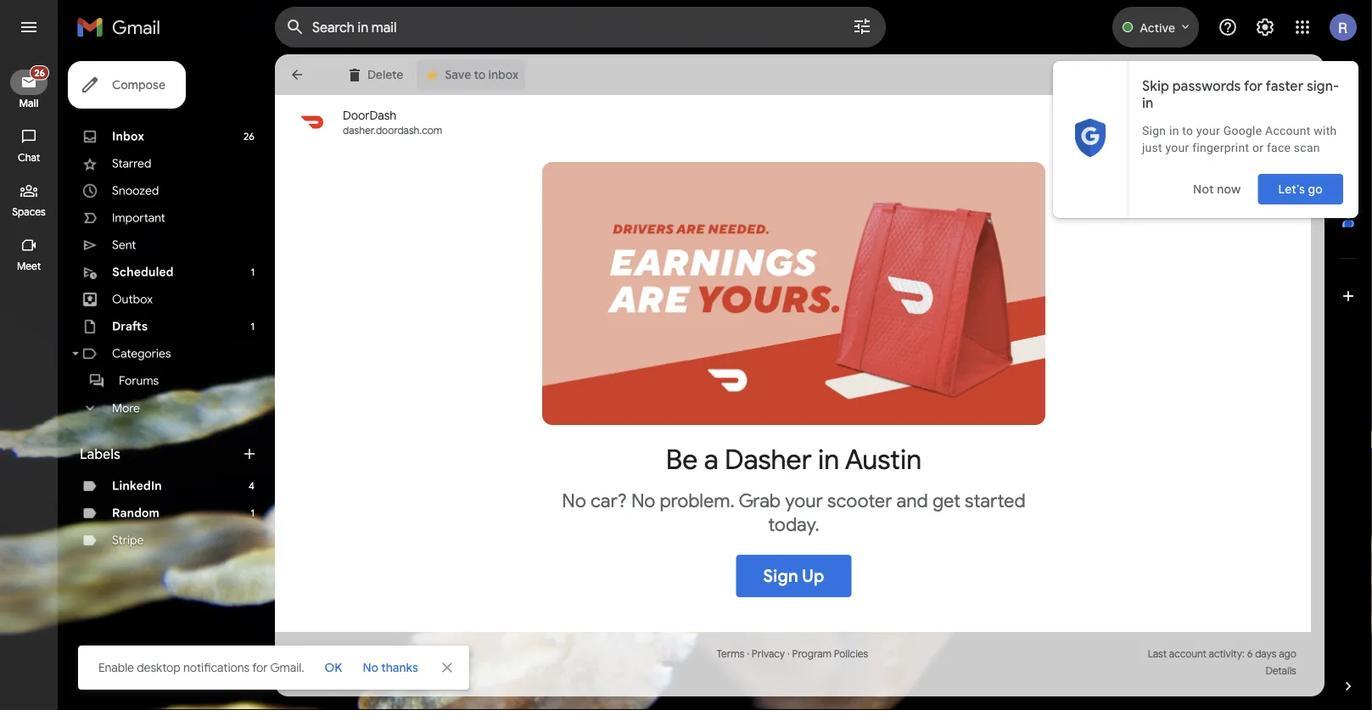 Task type: describe. For each thing, give the bounding box(es) containing it.
footer containing terms
[[275, 646, 1311, 680]]

scheduled link
[[112, 265, 174, 280]]

support image
[[1218, 17, 1238, 37]]

forums link
[[119, 373, 159, 388]]

settings image
[[1255, 17, 1276, 37]]

to
[[474, 67, 486, 82]]

1 for random
[[251, 507, 255, 520]]

no thanks
[[363, 660, 418, 675]]

1 for drafts
[[251, 320, 255, 333]]

main menu image
[[19, 17, 39, 37]]

sent link
[[112, 238, 136, 252]]

thanks
[[381, 660, 418, 675]]

up
[[802, 566, 824, 587]]

grab
[[739, 489, 781, 513]]

gmail image
[[76, 10, 169, 44]]

no thanks link
[[356, 653, 425, 683]]

and
[[897, 489, 928, 513]]

last
[[1148, 648, 1167, 661]]

car?
[[591, 489, 627, 513]]

no for no thanks
[[363, 660, 378, 675]]

program policies link
[[792, 648, 868, 661]]

details
[[1266, 665, 1297, 678]]

compose
[[112, 77, 165, 92]]

navigation containing mail
[[0, 54, 59, 710]]

be a dasher in austin
[[666, 443, 922, 477]]

labels
[[80, 446, 120, 463]]

notifications
[[183, 660, 250, 675]]

starred
[[112, 156, 151, 171]]

terms
[[717, 648, 745, 661]]

activity:
[[1209, 648, 1245, 661]]

more button
[[68, 395, 265, 422]]

mail heading
[[0, 97, 58, 110]]

advanced search options image
[[845, 9, 879, 43]]

important link
[[112, 210, 165, 225]]

privacy
[[752, 648, 785, 661]]

days
[[1255, 648, 1277, 661]]

26 link
[[10, 65, 49, 95]]

no for no car? no problem. grab your scooter and get started today.
[[562, 489, 586, 513]]

outbox link
[[112, 292, 153, 307]]

forums
[[119, 373, 159, 388]]

scooter
[[827, 489, 892, 513]]

desktop
[[137, 660, 180, 675]]

0.01
[[289, 665, 308, 678]]

meet heading
[[0, 260, 58, 273]]

scheduled
[[112, 265, 174, 280]]

last account activity: 6 days ago details
[[1148, 648, 1297, 678]]

1 gb from the left
[[310, 665, 324, 678]]

of
[[327, 665, 336, 678]]

ad
[[1222, 116, 1235, 129]]

alert containing enable desktop notifications for gmail.
[[27, 39, 1345, 690]]

terms link
[[717, 648, 745, 661]]

policies
[[834, 648, 868, 661]]

important
[[112, 210, 165, 225]]

linkedin link
[[112, 479, 162, 493]]

labels heading
[[80, 446, 241, 463]]

your
[[785, 489, 823, 513]]

2 horizontal spatial no
[[631, 489, 655, 513]]

stripe link
[[112, 533, 144, 548]]

details link
[[1266, 665, 1297, 678]]

4
[[249, 480, 255, 493]]

save to inbox
[[445, 67, 519, 82]]

chat heading
[[0, 151, 58, 165]]

ago
[[1279, 648, 1297, 661]]

6
[[1247, 648, 1253, 661]]

in
[[818, 443, 840, 477]]

enable desktop notifications for gmail.
[[98, 660, 304, 675]]

account
[[1169, 648, 1207, 661]]



Task type: locate. For each thing, give the bounding box(es) containing it.
inbox link
[[112, 129, 144, 144]]

2 1 from the top
[[251, 320, 255, 333]]

· right 'privacy'
[[787, 648, 790, 661]]

for
[[252, 660, 268, 675]]

2 vertical spatial 1
[[251, 507, 255, 520]]

sent
[[112, 238, 136, 252]]

delete
[[367, 67, 403, 82]]

doordash dasher.doordash.com
[[343, 108, 442, 137]]

ok
[[325, 660, 342, 675]]

enable
[[98, 660, 134, 675]]

0 horizontal spatial gb
[[310, 665, 324, 678]]

alert
[[27, 39, 1345, 690]]

gb left of
[[310, 665, 324, 678]]

gb right 15
[[351, 665, 365, 678]]

0 horizontal spatial 26
[[34, 67, 45, 78]]

Search in mail text field
[[312, 19, 805, 36]]

1 · from the left
[[747, 648, 749, 661]]

more
[[112, 401, 140, 416]]

no right 15
[[363, 660, 378, 675]]

15
[[339, 665, 348, 678]]

be
[[666, 443, 698, 477]]

spaces
[[12, 206, 46, 219]]

footer
[[275, 646, 1311, 680]]

1 1 from the top
[[251, 266, 255, 279]]

dasher.doordash.com
[[343, 124, 442, 137]]

started
[[965, 489, 1026, 513]]

compose button
[[68, 61, 186, 109]]

drafts
[[112, 319, 148, 334]]

program
[[792, 648, 832, 661]]

outbox
[[112, 292, 153, 307]]

stripe
[[112, 533, 144, 548]]

sign
[[763, 566, 798, 587]]

no right car? on the bottom left
[[631, 489, 655, 513]]

no car? no problem. grab your scooter and get started today.
[[562, 489, 1026, 536]]

get
[[933, 489, 961, 513]]

ok link
[[318, 653, 349, 683]]

gmail.
[[270, 660, 304, 675]]

sign up
[[763, 566, 824, 587]]

categories
[[112, 346, 171, 361]]

no
[[562, 489, 586, 513], [631, 489, 655, 513], [363, 660, 378, 675]]

terms · privacy · program policies
[[717, 648, 868, 661]]

0 horizontal spatial no
[[363, 660, 378, 675]]

delete button
[[336, 59, 413, 90]]

no left car? on the bottom left
[[562, 489, 586, 513]]

0 horizontal spatial ·
[[747, 648, 749, 661]]

· right terms
[[747, 648, 749, 661]]

1 for scheduled
[[251, 266, 255, 279]]

inbox
[[488, 67, 519, 82]]

dasher
[[725, 443, 812, 477]]

productimage image
[[542, 162, 1046, 425]]

2 gb from the left
[[351, 665, 365, 678]]

random link
[[112, 506, 159, 521]]

used
[[367, 665, 390, 678]]

random
[[112, 506, 159, 521]]

tab list
[[1325, 54, 1372, 649]]

gb
[[310, 665, 324, 678], [351, 665, 365, 678]]

problem.
[[660, 489, 735, 513]]

spaces heading
[[0, 205, 58, 219]]

inbox
[[112, 129, 144, 144]]

snoozed
[[112, 183, 159, 198]]

a
[[704, 443, 719, 477]]

search in mail image
[[280, 12, 311, 42]]

navigation
[[0, 54, 59, 710]]

Search in mail search field
[[275, 7, 886, 48]]

doordash
[[343, 108, 396, 123]]

today.
[[768, 513, 820, 536]]

1
[[251, 266, 255, 279], [251, 320, 255, 333], [251, 507, 255, 520]]

save to inbox button
[[413, 59, 529, 90]]

·
[[747, 648, 749, 661], [787, 648, 790, 661]]

26
[[34, 67, 45, 78], [244, 130, 255, 143]]

3 1 from the top
[[251, 507, 255, 520]]

linkedin
[[112, 479, 162, 493]]

categories link
[[112, 346, 171, 361]]

2 · from the left
[[787, 648, 790, 661]]

0 vertical spatial 1
[[251, 266, 255, 279]]

save
[[445, 67, 471, 82]]

austin
[[845, 443, 922, 477]]

starred link
[[112, 156, 151, 171]]

1 horizontal spatial 26
[[244, 130, 255, 143]]

1 horizontal spatial ·
[[787, 648, 790, 661]]

meet
[[17, 260, 41, 273]]

mail
[[19, 97, 39, 110]]

0.01 gb of 15 gb used
[[289, 665, 390, 678]]

no inside alert
[[363, 660, 378, 675]]

1 horizontal spatial no
[[562, 489, 586, 513]]

back to mail image
[[289, 66, 306, 83]]

1 vertical spatial 1
[[251, 320, 255, 333]]

1 vertical spatial 26
[[244, 130, 255, 143]]

follow link to manage storage image
[[396, 663, 413, 680]]

1 horizontal spatial gb
[[351, 665, 365, 678]]

snoozed link
[[112, 183, 159, 198]]

chat
[[18, 151, 40, 164]]

privacy link
[[752, 648, 785, 661]]

drafts link
[[112, 319, 148, 334]]

0 vertical spatial 26
[[34, 67, 45, 78]]

sign up link
[[736, 555, 852, 597]]



Task type: vqa. For each thing, say whether or not it's contained in the screenshot.
views
no



